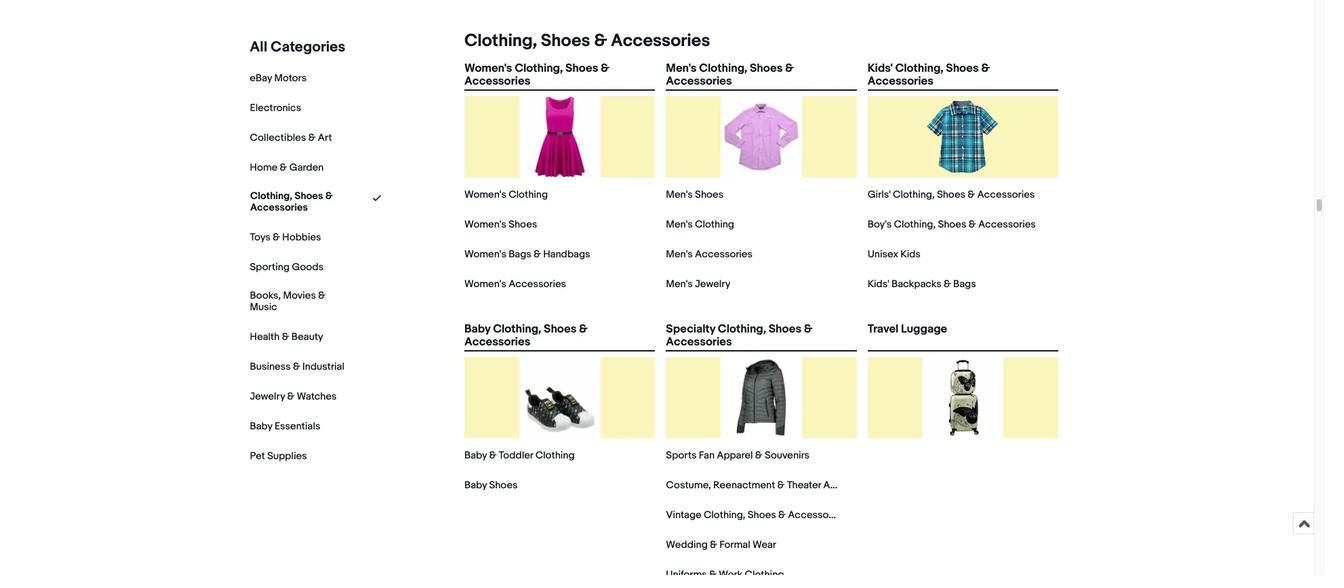 Task type: locate. For each thing, give the bounding box(es) containing it.
3 men's from the top
[[666, 218, 693, 231]]

clothing, for men's clothing, shoes & accessories
[[699, 62, 748, 75]]

0 horizontal spatial clothing, shoes & accessories
[[250, 190, 333, 214]]

2 women's from the top
[[465, 189, 507, 201]]

jewelry
[[695, 278, 731, 291], [250, 390, 285, 403]]

baby down women's accessories
[[465, 323, 491, 336]]

all categories
[[250, 39, 346, 56]]

women's
[[465, 62, 512, 75], [465, 189, 507, 201], [465, 218, 507, 231], [465, 248, 507, 261], [465, 278, 507, 291]]

shoes inside baby clothing, shoes & accessories
[[544, 323, 577, 336]]

4 men's from the top
[[666, 248, 693, 261]]

clothing, inside men's clothing, shoes & accessories
[[699, 62, 748, 75]]

2 vertical spatial clothing
[[536, 450, 575, 463]]

& inside men's clothing, shoes & accessories
[[786, 62, 794, 75]]

0 vertical spatial kids'
[[868, 62, 893, 75]]

jewelry down business
[[250, 390, 285, 403]]

women's for women's clothing
[[465, 189, 507, 201]]

electronics
[[250, 102, 302, 115]]

home
[[250, 161, 278, 174]]

women's bags & handbags link
[[465, 248, 591, 261]]

home & garden link
[[250, 161, 324, 174]]

5 men's from the top
[[666, 278, 693, 291]]

1 women's from the top
[[465, 62, 512, 75]]

1 horizontal spatial apparel
[[824, 480, 860, 492]]

sporting
[[250, 261, 290, 274]]

men's accessories
[[666, 248, 753, 261]]

clothing, shoes & accessories link up women's clothing, shoes & accessories link
[[459, 31, 711, 52]]

& inside books, movies & music
[[319, 290, 326, 302]]

jewelry & watches link
[[250, 390, 337, 403]]

2 men's from the top
[[666, 189, 693, 201]]

hobbies
[[283, 231, 322, 244]]

&
[[594, 31, 607, 52], [601, 62, 610, 75], [786, 62, 794, 75], [982, 62, 991, 75], [309, 132, 316, 144], [280, 161, 288, 174], [968, 189, 976, 201], [325, 190, 333, 203], [969, 218, 977, 231], [273, 231, 281, 244], [534, 248, 541, 261], [944, 278, 952, 291], [319, 290, 326, 302], [579, 323, 588, 336], [804, 323, 813, 336], [282, 331, 290, 344], [293, 361, 301, 374], [288, 390, 295, 403], [489, 450, 497, 463], [756, 450, 763, 463], [778, 480, 785, 492], [779, 509, 786, 522], [710, 539, 718, 552]]

0 vertical spatial bags
[[509, 248, 532, 261]]

baby essentials link
[[250, 420, 321, 433]]

baby for baby essentials
[[250, 420, 273, 433]]

supplies
[[268, 450, 308, 463]]

0 vertical spatial clothing
[[509, 189, 548, 201]]

& inside women's clothing, shoes & accessories
[[601, 62, 610, 75]]

sports
[[666, 450, 697, 463]]

pet supplies link
[[250, 450, 308, 463]]

music
[[250, 301, 278, 314]]

vintage clothing, shoes & accessories link
[[666, 509, 846, 522]]

art
[[318, 132, 333, 144]]

baby up 'baby shoes' link
[[465, 450, 487, 463]]

2 kids' from the top
[[868, 278, 890, 291]]

women's inside women's clothing, shoes & accessories
[[465, 62, 512, 75]]

accessories
[[611, 31, 711, 52], [465, 75, 531, 88], [666, 75, 732, 88], [868, 75, 934, 88], [978, 189, 1035, 201], [250, 201, 308, 214], [979, 218, 1036, 231], [695, 248, 753, 261], [509, 278, 566, 291], [465, 336, 531, 349], [666, 336, 732, 349], [788, 509, 846, 522]]

1 vertical spatial jewelry
[[250, 390, 285, 403]]

men's accessories link
[[666, 248, 753, 261]]

1 vertical spatial clothing, shoes & accessories link
[[250, 190, 345, 214]]

women's accessories
[[465, 278, 566, 291]]

shoes inside women's clothing, shoes & accessories
[[566, 62, 599, 75]]

garden
[[290, 161, 324, 174]]

bags
[[509, 248, 532, 261], [954, 278, 977, 291]]

clothing
[[509, 189, 548, 201], [695, 218, 735, 231], [536, 450, 575, 463]]

souvenirs
[[765, 450, 810, 463]]

clothing up men's accessories
[[695, 218, 735, 231]]

clothing, shoes & accessories link down garden at the top
[[250, 190, 345, 214]]

women's clothing, shoes & accessories
[[465, 62, 610, 88]]

wedding & formal wear link
[[666, 539, 777, 552]]

baby for baby clothing, shoes & accessories
[[465, 323, 491, 336]]

kids' clothing, shoes & accessories link
[[868, 62, 1059, 88]]

clothing, inside the specialty clothing, shoes & accessories
[[718, 323, 767, 336]]

baby clothing, shoes & accessories
[[465, 323, 588, 349]]

apparel right fan
[[717, 450, 753, 463]]

men's for men's jewelry
[[666, 278, 693, 291]]

men's for men's clothing, shoes & accessories
[[666, 62, 697, 75]]

3 women's from the top
[[465, 218, 507, 231]]

0 horizontal spatial apparel
[[717, 450, 753, 463]]

unisex
[[868, 248, 899, 261]]

business & industrial link
[[250, 361, 345, 374]]

1 vertical spatial clothing
[[695, 218, 735, 231]]

baby
[[465, 323, 491, 336], [250, 420, 273, 433], [465, 450, 487, 463], [465, 480, 487, 492]]

kids'
[[868, 62, 893, 75], [868, 278, 890, 291]]

men's clothing, shoes & accessories image
[[721, 96, 802, 178]]

baby inside baby clothing, shoes & accessories
[[465, 323, 491, 336]]

accessories inside clothing, shoes & accessories
[[250, 201, 308, 214]]

5 women's from the top
[[465, 278, 507, 291]]

clothing,
[[465, 31, 537, 52], [515, 62, 563, 75], [699, 62, 748, 75], [896, 62, 944, 75], [893, 189, 935, 201], [250, 190, 293, 203], [894, 218, 936, 231], [493, 323, 542, 336], [718, 323, 767, 336], [704, 509, 746, 522]]

women's shoes
[[465, 218, 537, 231]]

1 vertical spatial bags
[[954, 278, 977, 291]]

toys & hobbies
[[250, 231, 322, 244]]

kids' inside kids' clothing, shoes & accessories
[[868, 62, 893, 75]]

industrial
[[303, 361, 345, 374]]

men's shoes link
[[666, 189, 724, 201]]

men's for men's shoes
[[666, 189, 693, 201]]

specialty clothing, shoes & accessories link
[[666, 323, 857, 349]]

electronics link
[[250, 102, 302, 115]]

beauty
[[292, 331, 324, 344]]

men's clothing, shoes & accessories
[[666, 62, 794, 88]]

specialty clothing, shoes & accessories image
[[721, 357, 802, 439]]

clothing, shoes & accessories
[[465, 31, 711, 52], [250, 190, 333, 214]]

1 kids' from the top
[[868, 62, 893, 75]]

boy's
[[868, 218, 892, 231]]

1 horizontal spatial clothing, shoes & accessories
[[465, 31, 711, 52]]

0 vertical spatial clothing, shoes & accessories link
[[459, 31, 711, 52]]

women's clothing
[[465, 189, 548, 201]]

handbags
[[543, 248, 591, 261]]

clothing, shoes & accessories link
[[459, 31, 711, 52], [250, 190, 345, 214]]

clothing, for boy's clothing, shoes & accessories
[[894, 218, 936, 231]]

luggage
[[902, 323, 948, 336]]

kids' backpacks & bags
[[868, 278, 977, 291]]

clothing, shoes & accessories down home & garden
[[250, 190, 333, 214]]

1 horizontal spatial clothing, shoes & accessories link
[[459, 31, 711, 52]]

clothing, for specialty clothing, shoes & accessories
[[718, 323, 767, 336]]

toddler
[[499, 450, 533, 463]]

categories
[[271, 39, 346, 56]]

sporting goods link
[[250, 261, 324, 274]]

clothing, for kids' clothing, shoes & accessories
[[896, 62, 944, 75]]

vintage clothing, shoes & accessories
[[666, 509, 846, 522]]

clothing up women's shoes link
[[509, 189, 548, 201]]

shoes
[[541, 31, 591, 52], [566, 62, 599, 75], [750, 62, 783, 75], [947, 62, 979, 75], [695, 189, 724, 201], [937, 189, 966, 201], [295, 190, 323, 203], [509, 218, 537, 231], [938, 218, 967, 231], [544, 323, 577, 336], [769, 323, 802, 336], [489, 480, 518, 492], [748, 509, 777, 522]]

bags right backpacks
[[954, 278, 977, 291]]

bags up women's accessories link
[[509, 248, 532, 261]]

accessories inside baby clothing, shoes & accessories
[[465, 336, 531, 349]]

unisex kids
[[868, 248, 921, 261]]

girls' clothing, shoes & accessories link
[[868, 189, 1035, 201]]

1 vertical spatial apparel
[[824, 480, 860, 492]]

kids' clothing, shoes & accessories
[[868, 62, 991, 88]]

4 women's from the top
[[465, 248, 507, 261]]

fan
[[699, 450, 715, 463]]

baby clothing, shoes & accessories link
[[465, 323, 656, 349]]

clothing for women's clothing
[[509, 189, 548, 201]]

women's for women's shoes
[[465, 218, 507, 231]]

women's for women's clothing, shoes & accessories
[[465, 62, 512, 75]]

jewelry down men's accessories "link"
[[695, 278, 731, 291]]

ebay
[[250, 72, 272, 85]]

clothing, inside baby clothing, shoes & accessories
[[493, 323, 542, 336]]

1 horizontal spatial jewelry
[[695, 278, 731, 291]]

baby up the pet
[[250, 420, 273, 433]]

toys
[[250, 231, 271, 244]]

pet
[[250, 450, 265, 463]]

accessories inside women's clothing, shoes & accessories
[[465, 75, 531, 88]]

unisex kids link
[[868, 248, 921, 261]]

baby down baby & toddler clothing link
[[465, 480, 487, 492]]

clothing, inside kids' clothing, shoes & accessories
[[896, 62, 944, 75]]

baby & toddler clothing link
[[465, 450, 575, 463]]

clothing, for vintage clothing, shoes & accessories
[[704, 509, 746, 522]]

clothing right the toddler
[[536, 450, 575, 463]]

1 vertical spatial clothing, shoes & accessories
[[250, 190, 333, 214]]

essentials
[[275, 420, 321, 433]]

kids' for kids' clothing, shoes & accessories
[[868, 62, 893, 75]]

apparel right theater
[[824, 480, 860, 492]]

clothing, inside women's clothing, shoes & accessories
[[515, 62, 563, 75]]

collectibles & art link
[[250, 132, 333, 144]]

1 men's from the top
[[666, 62, 697, 75]]

men's inside men's clothing, shoes & accessories
[[666, 62, 697, 75]]

clothing, shoes & accessories up women's clothing, shoes & accessories link
[[465, 31, 711, 52]]

baby shoes link
[[465, 480, 518, 492]]

men's for men's clothing
[[666, 218, 693, 231]]

1 vertical spatial kids'
[[868, 278, 890, 291]]

& inside baby clothing, shoes & accessories
[[579, 323, 588, 336]]



Task type: vqa. For each thing, say whether or not it's contained in the screenshot.
Oliver
no



Task type: describe. For each thing, give the bounding box(es) containing it.
health
[[250, 331, 280, 344]]

formal
[[720, 539, 751, 552]]

girls'
[[868, 189, 891, 201]]

collectibles & art
[[250, 132, 333, 144]]

& inside kids' clothing, shoes & accessories
[[982, 62, 991, 75]]

0 horizontal spatial bags
[[509, 248, 532, 261]]

boy's clothing, shoes & accessories
[[868, 218, 1036, 231]]

costume, reenactment & theater apparel
[[666, 480, 860, 492]]

motors
[[275, 72, 307, 85]]

vintage
[[666, 509, 702, 522]]

travel luggage image
[[923, 357, 1004, 439]]

accessories inside kids' clothing, shoes & accessories
[[868, 75, 934, 88]]

0 vertical spatial apparel
[[717, 450, 753, 463]]

collectibles
[[250, 132, 307, 144]]

1 horizontal spatial bags
[[954, 278, 977, 291]]

wear
[[753, 539, 777, 552]]

costume, reenactment & theater apparel link
[[666, 480, 860, 492]]

women's clothing, shoes & accessories link
[[465, 62, 656, 88]]

theater
[[787, 480, 822, 492]]

men's shoes
[[666, 189, 724, 201]]

men's clothing, shoes & accessories link
[[666, 62, 857, 88]]

shoes inside the specialty clothing, shoes & accessories
[[769, 323, 802, 336]]

kids' clothing, shoes & accessories image
[[923, 96, 1004, 178]]

watches
[[297, 390, 337, 403]]

books, movies & music link
[[250, 290, 345, 314]]

men's clothing
[[666, 218, 735, 231]]

0 horizontal spatial jewelry
[[250, 390, 285, 403]]

girls' clothing, shoes & accessories
[[868, 189, 1035, 201]]

baby essentials
[[250, 420, 321, 433]]

books, movies & music
[[250, 290, 326, 314]]

wedding
[[666, 539, 708, 552]]

boy's clothing, shoes & accessories link
[[868, 218, 1036, 231]]

accessories inside the specialty clothing, shoes & accessories
[[666, 336, 732, 349]]

costume,
[[666, 480, 711, 492]]

accessories inside men's clothing, shoes & accessories
[[666, 75, 732, 88]]

pet supplies
[[250, 450, 308, 463]]

women's accessories link
[[465, 278, 566, 291]]

women's clothing link
[[465, 189, 548, 201]]

ebay motors link
[[250, 72, 307, 85]]

0 vertical spatial jewelry
[[695, 278, 731, 291]]

kids' backpacks & bags link
[[868, 278, 977, 291]]

travel
[[868, 323, 899, 336]]

goods
[[292, 261, 324, 274]]

clothing for men's clothing
[[695, 218, 735, 231]]

baby for baby & toddler clothing
[[465, 450, 487, 463]]

movies
[[283, 290, 316, 302]]

clothing, for women's clothing, shoes & accessories
[[515, 62, 563, 75]]

clothing, for girls' clothing, shoes & accessories
[[893, 189, 935, 201]]

sporting goods
[[250, 261, 324, 274]]

ebay motors
[[250, 72, 307, 85]]

jewelry & watches
[[250, 390, 337, 403]]

shoes inside kids' clothing, shoes & accessories
[[947, 62, 979, 75]]

men's jewelry link
[[666, 278, 731, 291]]

books,
[[250, 290, 281, 302]]

women's clothing, shoes & accessories image
[[519, 96, 601, 178]]

health & beauty
[[250, 331, 324, 344]]

specialty
[[666, 323, 716, 336]]

sports fan apparel & souvenirs link
[[666, 450, 810, 463]]

business & industrial
[[250, 361, 345, 374]]

women's shoes link
[[465, 218, 537, 231]]

clothing, inside clothing, shoes & accessories
[[250, 190, 293, 203]]

sports fan apparel & souvenirs
[[666, 450, 810, 463]]

all
[[250, 39, 268, 56]]

baby clothing, shoes & accessories image
[[519, 357, 601, 439]]

business
[[250, 361, 291, 374]]

kids
[[901, 248, 921, 261]]

women's bags & handbags
[[465, 248, 591, 261]]

women's for women's bags & handbags
[[465, 248, 507, 261]]

men's jewelry
[[666, 278, 731, 291]]

baby for baby shoes
[[465, 480, 487, 492]]

travel luggage
[[868, 323, 948, 336]]

men's for men's accessories
[[666, 248, 693, 261]]

& inside the specialty clothing, shoes & accessories
[[804, 323, 813, 336]]

specialty clothing, shoes & accessories
[[666, 323, 813, 349]]

home & garden
[[250, 161, 324, 174]]

backpacks
[[892, 278, 942, 291]]

baby shoes
[[465, 480, 518, 492]]

women's for women's accessories
[[465, 278, 507, 291]]

reenactment
[[714, 480, 776, 492]]

0 horizontal spatial clothing, shoes & accessories link
[[250, 190, 345, 214]]

0 vertical spatial clothing, shoes & accessories
[[465, 31, 711, 52]]

clothing, for baby clothing, shoes & accessories
[[493, 323, 542, 336]]

shoes inside men's clothing, shoes & accessories
[[750, 62, 783, 75]]

baby & toddler clothing
[[465, 450, 575, 463]]

health & beauty link
[[250, 331, 324, 344]]

wedding & formal wear
[[666, 539, 777, 552]]

kids' for kids' backpacks & bags
[[868, 278, 890, 291]]



